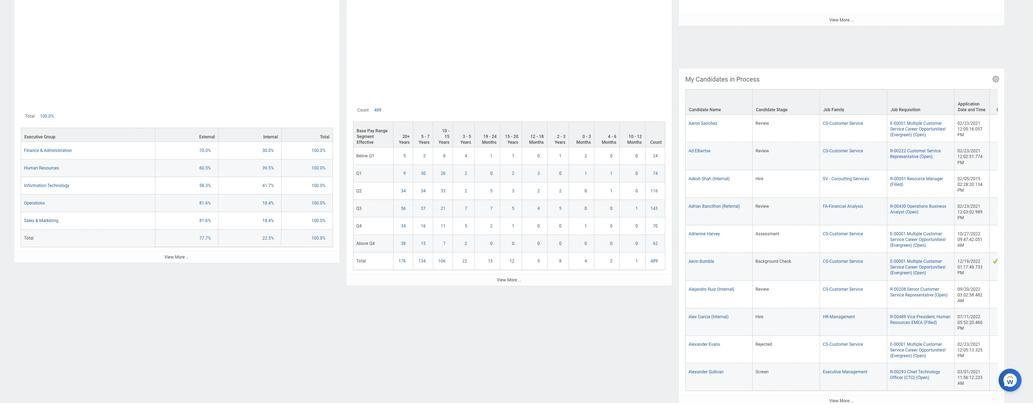 Task type: describe. For each thing, give the bounding box(es) containing it.
02/05/2015 02:28:20.134 pm
[[958, 176, 984, 193]]

adrian
[[689, 204, 701, 209]]

176 button
[[399, 259, 407, 264]]

manager
[[926, 176, 943, 181]]

e- for 02/23/2021 12:05:13.325 pm
[[890, 342, 894, 347]]

r-00293 chief technology officer (cto) (open)
[[890, 370, 940, 381]]

opportunities! for 12:05:13.325
[[919, 348, 946, 353]]

39.5%
[[262, 166, 274, 171]]

pm for 12/19/2022 01:17:48.733 pm
[[958, 271, 964, 276]]

am for 09/20/2022 03:02:58.482 am
[[958, 299, 964, 304]]

view more ... link for total
[[14, 252, 340, 263]]

100.0% for row containing operations
[[312, 201, 326, 206]]

116
[[651, 189, 658, 194]]

adrienne
[[689, 232, 706, 237]]

e-00001 multiple customer service career opportunities! (evergreen) (open) for 12:05:16.057
[[890, 121, 946, 138]]

62 button
[[653, 241, 659, 247]]

scor
[[1025, 107, 1033, 112]]

external button
[[155, 128, 218, 142]]

cs-customer service link for 12/19/2022 01:17:48.733 pm
[[823, 258, 863, 264]]

489 for rightmost 489 button
[[651, 259, 658, 264]]

15 for 15 - 20 years
[[505, 134, 510, 139]]

years for 3 - 5 years
[[460, 140, 471, 145]]

ad elbertse
[[689, 149, 711, 154]]

finance & administration link
[[24, 147, 72, 153]]

r-00208 senior customer service representative (open) link
[[890, 286, 948, 298]]

below
[[356, 154, 368, 159]]

e-00001 multiple customer service career opportunities! (evergreen) (open) link for 12:05:16.057
[[890, 120, 946, 138]]

management for hr-management
[[830, 315, 855, 320]]

1 horizontal spatial 8 button
[[559, 259, 563, 264]]

cs-customer service for 10/27/2022 09:47:42.051 am
[[823, 232, 863, 237]]

1 vertical spatial q1
[[356, 171, 362, 176]]

22.3% button
[[262, 236, 275, 242]]

3 inside 2 - 3 years
[[563, 134, 566, 139]]

1 horizontal spatial 9 button
[[538, 259, 541, 264]]

1 vertical spatial 8
[[559, 259, 562, 264]]

33 button
[[441, 188, 447, 194]]

sales & marketing
[[24, 219, 58, 224]]

adrienne harvey
[[689, 232, 720, 237]]

(evergreen) for 02/23/2021 12:05:13.325 pm
[[890, 354, 912, 359]]

0 - 3 months
[[576, 134, 591, 145]]

30 button
[[421, 171, 427, 177]]

... inside source effectiveness element
[[851, 18, 854, 23]]

7 inside 5 - 7 years
[[427, 134, 430, 139]]

technology inside r-00293 chief technology officer (cto) (open)
[[918, 370, 940, 375]]

34 button up 37
[[421, 188, 427, 194]]

questionnaire scor button
[[990, 90, 1033, 115]]

ruiz
[[708, 287, 716, 292]]

3 inside 3 - 5 years
[[463, 134, 465, 139]]

(evergreen) for 10/27/2022 09:47:42.051 am
[[890, 243, 912, 248]]

executive for executive management
[[823, 370, 841, 375]]

(open) inside the r-00208 senior customer service representative (open)
[[935, 293, 948, 298]]

00430
[[894, 204, 906, 209]]

years for 5 - 7 years
[[419, 140, 430, 145]]

03/01/2021 11:56:12.233 am
[[958, 370, 984, 387]]

harvey
[[707, 232, 720, 237]]

cs- for aaron sanchez
[[823, 121, 830, 126]]

row containing base pay range segment effective
[[353, 122, 665, 148]]

5 inside 5 - 7 years
[[421, 134, 424, 139]]

job family column header
[[820, 89, 887, 115]]

analyst
[[890, 210, 905, 215]]

1 horizontal spatial 4 button
[[538, 206, 541, 212]]

more for 10 - 15 years
[[507, 278, 517, 283]]

cs-customer service link for 09/20/2022 03:02:58.482 am
[[823, 286, 863, 292]]

candidates
[[696, 76, 728, 83]]

cs-customer service for 02/23/2021 12:05:13.325 pm
[[823, 342, 863, 347]]

07/11/2022 05:52:20.460 pm
[[958, 315, 984, 331]]

00489
[[894, 315, 906, 320]]

executive management
[[823, 370, 868, 375]]

77.7% button
[[199, 236, 212, 242]]

information technology
[[24, 183, 69, 188]]

1 horizontal spatial q4
[[369, 241, 375, 246]]

below q1 element
[[356, 152, 374, 159]]

70.0% button
[[199, 148, 212, 154]]

segment
[[357, 134, 374, 139]]

r-00051 resource manager (filled) link
[[890, 175, 943, 187]]

10/27/2022
[[958, 232, 981, 237]]

sales
[[24, 219, 34, 224]]

management for executive management
[[842, 370, 868, 375]]

adrian bancilhon (referral)
[[689, 204, 740, 209]]

(evergreen) for 02/23/2021 12:05:16.057 pm
[[890, 133, 912, 138]]

r-00489 vice president, human resources emea (filled) link
[[890, 313, 951, 325]]

& for administration
[[40, 148, 43, 153]]

adesh shah (internal)
[[689, 176, 730, 181]]

row containing application date and time
[[685, 89, 1033, 115]]

02/23/2021 for 02/23/2021 12:03:02.989 pm
[[958, 204, 981, 209]]

review for aaron sanchez
[[756, 121, 769, 126]]

rejected
[[756, 342, 772, 347]]

job family
[[823, 107, 844, 112]]

5 - 7 years
[[419, 134, 430, 145]]

21 button
[[441, 206, 447, 212]]

job requisition
[[891, 107, 921, 112]]

months for 10
[[627, 140, 642, 145]]

and
[[968, 107, 975, 112]]

aaron sanchez
[[689, 121, 717, 126]]

total element for 176
[[356, 258, 366, 264]]

39.5% button
[[262, 166, 275, 171]]

r- for 00430
[[890, 204, 894, 209]]

financial
[[829, 204, 846, 209]]

screen element
[[756, 369, 769, 375]]

months for 0
[[576, 140, 591, 145]]

15 for the leftmost 15 button
[[421, 241, 426, 246]]

information technology link
[[24, 182, 69, 188]]

cs-customer service link for 10/27/2022 09:47:42.051 am
[[823, 230, 863, 237]]

cs- for ad elbertse
[[823, 149, 830, 154]]

- for 4 - 6 months
[[612, 134, 613, 139]]

34 button for 16
[[401, 224, 407, 229]]

pm for 02/05/2015 02:28:20.134 pm
[[958, 188, 964, 193]]

0 horizontal spatial 15 button
[[421, 241, 427, 247]]

e-00001 multiple customer service career opportunities! (evergreen) (open) link for 01:17:48.733
[[890, 258, 946, 276]]

22 button
[[462, 259, 468, 264]]

hr-management link
[[823, 313, 855, 320]]

review for alejandro ruiz (internal)
[[756, 287, 769, 292]]

review element for alejandro ruiz (internal)
[[756, 286, 769, 292]]

candidate for candidate name
[[689, 107, 709, 112]]

row containing adrienne harvey
[[685, 226, 1033, 253]]

above q4
[[356, 241, 375, 246]]

12 for 12 - 18 months
[[531, 134, 535, 139]]

(internal) for alejandro ruiz (internal)
[[717, 287, 735, 292]]

aaron
[[689, 121, 700, 126]]

view for total
[[165, 255, 174, 260]]

1 horizontal spatial 7 button
[[465, 206, 468, 212]]

e- for 12/19/2022 01:17:48.733 pm
[[890, 259, 894, 264]]

12:05:13.325
[[958, 348, 983, 353]]

ad elbertse link
[[689, 147, 711, 154]]

r-00208 senior customer service representative (open)
[[890, 287, 948, 298]]

18.4% for operations
[[262, 201, 274, 206]]

marketing
[[39, 219, 58, 224]]

opportunities! for 12:05:16.057
[[919, 127, 946, 132]]

02/23/2021 12:05:16.057 pm
[[958, 121, 984, 138]]

10 for 10 - 15 years
[[442, 129, 447, 134]]

cs-customer service link for 02/23/2021 12:05:16.057 pm
[[823, 120, 863, 126]]

60.5%
[[199, 166, 211, 171]]

12:05:16.057
[[958, 127, 983, 132]]

16 button
[[421, 224, 427, 229]]

e- for 10/27/2022 09:47:42.051 am
[[890, 232, 894, 237]]

pm for 02/23/2021 12:03:02.989 pm
[[958, 216, 964, 221]]

2 hire element from the top
[[756, 313, 763, 320]]

view inside source effectiveness element
[[829, 18, 839, 23]]

operations inside r-00430 operations business analyst (open)
[[907, 204, 928, 209]]

ad
[[689, 149, 694, 154]]

100.0% for row containing human resources
[[312, 166, 326, 171]]

3 inside 0 - 3 months
[[589, 134, 591, 139]]

6
[[614, 134, 617, 139]]

row containing q3
[[353, 200, 665, 218]]

1 vertical spatial 15 button
[[488, 259, 494, 264]]

sv
[[823, 176, 828, 181]]

configure my candidates in process image
[[992, 75, 1000, 83]]

100.0% button for sales & marketing 18.4% "button"
[[312, 218, 327, 224]]

view more ... link for 10 - 15 years
[[347, 274, 672, 286]]

row containing above q4
[[353, 235, 665, 253]]

finance
[[24, 148, 39, 153]]

0 horizontal spatial q4
[[356, 224, 362, 229]]

81.6% button for operations
[[199, 201, 212, 206]]

job requisition column header
[[887, 89, 955, 115]]

0 vertical spatial 8
[[443, 154, 446, 159]]

source effectiveness element
[[679, 0, 1005, 26]]

executive for executive group
[[24, 135, 43, 140]]

range
[[376, 129, 388, 134]]

cs-customer service link for 02/23/2021 12:02:51.774 pm
[[823, 147, 863, 154]]

total element for 77.7%
[[24, 235, 34, 241]]

7 for the leftmost "7" button
[[443, 241, 446, 246]]

9 for the 9 "button" to the left
[[403, 171, 406, 176]]

background
[[756, 259, 779, 264]]

12/19/2022 01:17:48.733 pm
[[958, 259, 984, 276]]

0 - 3 months button
[[569, 122, 594, 147]]

q1 element
[[356, 170, 362, 176]]

q2 element
[[356, 187, 362, 194]]

1 horizontal spatial 489 button
[[651, 259, 659, 264]]

(open) inside r-00222 customer service representative (open)
[[920, 155, 933, 160]]

row containing adesh shah (internal)
[[685, 170, 1033, 198]]

garcia
[[698, 315, 710, 320]]

02/05/2015
[[958, 176, 981, 181]]

shah
[[702, 176, 711, 181]]

view more ... for 10 - 15 years
[[497, 278, 522, 283]]

05:52:20.460
[[958, 320, 983, 325]]

38
[[401, 241, 406, 246]]

background check element
[[756, 258, 791, 264]]

external column header
[[155, 128, 218, 143]]

evans
[[709, 342, 720, 347]]

alexander for alexander sullivan
[[689, 370, 708, 375]]

human inside r-00489 vice president, human resources emea (filled)
[[937, 315, 951, 320]]

(internal) for adesh shah (internal)
[[713, 176, 730, 181]]

12 - 18 months button
[[522, 122, 547, 147]]

10 - 15 years
[[439, 129, 450, 145]]

e- for 02/23/2021 12:05:16.057 pm
[[890, 121, 894, 126]]

multiple for 10/27/2022 09:47:42.051 am
[[907, 232, 922, 237]]

(open) inside r-00293 chief technology officer (cto) (open)
[[916, 376, 929, 381]]

4 inside 4 - 6 months
[[608, 134, 611, 139]]

143 button
[[651, 206, 659, 212]]

0 vertical spatial q1
[[369, 154, 374, 159]]

am for 10/27/2022 09:47:42.051 am
[[958, 243, 964, 248]]

bumble
[[700, 259, 714, 264]]

candidate name column header
[[685, 89, 753, 115]]

cs- for aerin bumble
[[823, 259, 830, 264]]

0 vertical spatial 4 button
[[465, 153, 468, 159]]

row containing alejandro ruiz (internal)
[[685, 281, 1033, 309]]

r-00051 resource manager (filled)
[[890, 176, 943, 187]]

34 for 34
[[401, 189, 406, 194]]

5 inside 3 - 5 years
[[469, 134, 471, 139]]

row containing operations
[[21, 195, 333, 212]]

0 horizontal spatial 489 button
[[374, 107, 382, 113]]

resources inside external vs. internal fill percentages element
[[39, 166, 59, 171]]

e-00001 multiple customer service career opportunities! (evergreen) (open) for 09:47:42.051
[[890, 232, 946, 248]]

representative inside r-00222 customer service representative (open)
[[890, 155, 919, 160]]

(filled) inside r-00489 vice president, human resources emea (filled)
[[924, 320, 937, 325]]

106
[[438, 259, 446, 264]]

row containing alex garcia (internal)
[[685, 309, 1033, 336]]

years for 10 - 15 years
[[439, 140, 450, 145]]

sullivan
[[709, 370, 724, 375]]

internal button
[[218, 128, 281, 142]]

cs-customer service for 02/23/2021 12:05:16.057 pm
[[823, 121, 863, 126]]



Task type: vqa. For each thing, say whether or not it's contained in the screenshot.
Export to Excel 'icon'
no



Task type: locate. For each thing, give the bounding box(es) containing it.
2 e-00001 multiple customer service career opportunities! (evergreen) (open) from the top
[[890, 232, 946, 248]]

view
[[829, 18, 839, 23], [165, 255, 174, 260], [497, 278, 506, 283]]

0 vertical spatial 24
[[492, 134, 497, 139]]

2 horizontal spatial view more ... link
[[679, 14, 1005, 26]]

56 button
[[401, 206, 407, 212]]

resource
[[907, 176, 925, 181]]

2 am from the top
[[958, 299, 964, 304]]

4 e-00001 multiple customer service career opportunities! (evergreen) (open) link from the top
[[890, 341, 946, 359]]

6 cs-customer service from the top
[[823, 342, 863, 347]]

services
[[853, 176, 869, 181]]

33
[[441, 189, 446, 194]]

2 horizontal spatial 12
[[637, 134, 642, 139]]

row containing finance & administration
[[21, 142, 333, 160]]

2 18.4% button from the top
[[262, 218, 275, 224]]

12/19/2022
[[958, 259, 981, 264]]

career down r-00430 operations business analyst (open)
[[905, 237, 918, 243]]

02/23/2021 for 02/23/2021 12:02:51.774 pm
[[958, 149, 981, 154]]

my candidates in process element
[[679, 69, 1033, 404]]

3 opportunities! from the top
[[919, 265, 946, 270]]

years for 2 - 3 years
[[555, 140, 566, 145]]

02/23/2021 up 12:02:51.774 at the top
[[958, 149, 981, 154]]

3 pm from the top
[[958, 188, 964, 193]]

row containing q1
[[353, 165, 665, 183]]

above
[[356, 241, 368, 246]]

1 vertical spatial technology
[[918, 370, 940, 375]]

9 button left '30'
[[403, 171, 407, 177]]

56
[[401, 206, 406, 211]]

9 inside row
[[403, 171, 406, 176]]

career for 12:05:13.325
[[905, 348, 918, 353]]

base pay range segment effective
[[357, 129, 388, 145]]

81.6% button up '77.7%'
[[199, 218, 212, 224]]

2 horizontal spatial view more ...
[[829, 18, 854, 23]]

1 horizontal spatial human
[[937, 315, 951, 320]]

r- for 00222
[[890, 149, 894, 154]]

- inside 12 - 18 months
[[536, 134, 538, 139]]

review element for adrian bancilhon (referral)
[[756, 203, 769, 209]]

0 vertical spatial (filled)
[[890, 182, 903, 187]]

job left the family
[[823, 107, 831, 112]]

total element down above
[[356, 258, 366, 264]]

09/20/2022
[[958, 287, 981, 292]]

r- inside r-00489 vice president, human resources emea (filled)
[[890, 315, 894, 320]]

total element down sales
[[24, 235, 34, 241]]

- for 10 - 15 years
[[448, 129, 450, 134]]

internal column header
[[218, 128, 281, 143]]

0 vertical spatial &
[[40, 148, 43, 153]]

0 vertical spatial view more ...
[[829, 18, 854, 23]]

02/23/2021 up 12:03:02.989
[[958, 204, 981, 209]]

- right 18
[[561, 134, 562, 139]]

22
[[462, 259, 467, 264]]

pm down 12:05:13.325
[[958, 354, 964, 359]]

am down 11:56:12.233
[[958, 382, 964, 387]]

3 months from the left
[[576, 140, 591, 145]]

4 review from the top
[[756, 287, 769, 292]]

am inside 10/27/2022 09:47:42.051 am
[[958, 243, 964, 248]]

0 vertical spatial 81.6% button
[[199, 201, 212, 206]]

1 (evergreen) from the top
[[890, 133, 912, 138]]

02/23/2021 inside 02/23/2021 12:02:51.774 pm
[[958, 149, 981, 154]]

4 e-00001 multiple customer service career opportunities! (evergreen) (open) from the top
[[890, 342, 946, 359]]

months down 6
[[602, 140, 617, 145]]

service inside the r-00208 senior customer service representative (open)
[[890, 293, 904, 298]]

15 button down 16 button
[[421, 241, 427, 247]]

0 horizontal spatial technology
[[47, 183, 69, 188]]

18.4% button for sales & marketing
[[262, 218, 275, 224]]

4 cs- from the top
[[823, 259, 830, 264]]

1 hire element from the top
[[756, 175, 763, 181]]

02/23/2021 12:02:51.774 pm
[[958, 149, 984, 165]]

1 multiple from the top
[[907, 121, 922, 126]]

0 vertical spatial 3 button
[[538, 171, 541, 177]]

more inside compensation parity element
[[507, 278, 517, 283]]

sanchez
[[701, 121, 717, 126]]

02/23/2021 up '12:05:16.057'
[[958, 121, 981, 126]]

0 horizontal spatial view
[[165, 255, 174, 260]]

24 right 19
[[492, 134, 497, 139]]

executive group
[[24, 135, 55, 140]]

12 for 12 button at the bottom left
[[510, 259, 514, 264]]

r- inside r-00293 chief technology officer (cto) (open)
[[890, 370, 894, 375]]

5 cs- from the top
[[823, 287, 830, 292]]

customer inside r-00222 customer service representative (open)
[[907, 149, 926, 154]]

2 vertical spatial am
[[958, 382, 964, 387]]

- inside 5 - 7 years
[[425, 134, 426, 139]]

executive group column header
[[21, 128, 155, 143]]

aerin bumble
[[689, 259, 714, 264]]

row containing below q1
[[353, 148, 665, 165]]

489 for leftmost 489 button
[[374, 108, 381, 113]]

check
[[780, 259, 791, 264]]

am for 03/01/2021 11:56:12.233 am
[[958, 382, 964, 387]]

pm
[[958, 133, 964, 138], [958, 160, 964, 165], [958, 188, 964, 193], [958, 216, 964, 221], [958, 271, 964, 276], [958, 326, 964, 331], [958, 354, 964, 359]]

job family button
[[820, 90, 887, 115]]

opportunities! up r-00208 senior customer service representative (open) link
[[919, 265, 946, 270]]

compensation parity element
[[347, 0, 672, 286]]

years right the 10 - 15 years
[[460, 140, 471, 145]]

2 horizontal spatial view
[[829, 18, 839, 23]]

1 vertical spatial 4 button
[[538, 206, 541, 212]]

00051
[[894, 176, 906, 181]]

alexander left sullivan
[[689, 370, 708, 375]]

2 81.6% from the top
[[199, 219, 211, 224]]

multiple for 02/23/2021 12:05:16.057 pm
[[907, 121, 922, 126]]

cs-customer service for 02/23/2021 12:02:51.774 pm
[[823, 149, 863, 154]]

1 vertical spatial view
[[165, 255, 174, 260]]

r- inside the r-00208 senior customer service representative (open)
[[890, 287, 894, 292]]

view inside external vs. internal fill percentages element
[[165, 255, 174, 260]]

1 vertical spatial human
[[937, 315, 951, 320]]

4 review element from the top
[[756, 286, 769, 292]]

0 vertical spatial count
[[357, 108, 369, 113]]

- for 0 - 3 months
[[586, 134, 588, 139]]

1 vertical spatial total element
[[356, 258, 366, 264]]

2 vertical spatial view more ... link
[[347, 274, 672, 286]]

- right sv
[[829, 176, 831, 181]]

row containing q4
[[353, 218, 665, 235]]

r- for 00489
[[890, 315, 894, 320]]

administration
[[44, 148, 72, 153]]

months for 4
[[602, 140, 617, 145]]

2 horizontal spatial ...
[[851, 18, 854, 23]]

0 vertical spatial view more ... link
[[679, 14, 1005, 26]]

9 right 12 button at the bottom left
[[538, 259, 540, 264]]

(evergreen) for 12/19/2022 01:17:48.733 pm
[[890, 271, 912, 276]]

resources up information technology link
[[39, 166, 59, 171]]

00001 up 00293
[[894, 342, 906, 347]]

- for 19 - 24 months
[[489, 134, 491, 139]]

- left 18
[[536, 134, 538, 139]]

1 horizontal spatial candidate
[[756, 107, 776, 112]]

1 vertical spatial 9 button
[[538, 259, 541, 264]]

3 e- from the top
[[890, 259, 894, 264]]

career for 09:47:42.051
[[905, 237, 918, 243]]

2 81.6% button from the top
[[199, 218, 212, 224]]

r- left resource
[[890, 176, 894, 181]]

above q4 element
[[356, 240, 375, 246]]

pay
[[367, 129, 374, 134]]

- right 19
[[489, 134, 491, 139]]

1 81.6% from the top
[[199, 201, 211, 206]]

pm down 01:17:48.733
[[958, 271, 964, 276]]

6 years from the left
[[555, 140, 566, 145]]

3 - 5 years button
[[453, 122, 474, 147]]

0 vertical spatial 9 button
[[403, 171, 407, 177]]

background check
[[756, 259, 791, 264]]

106 button
[[438, 259, 447, 264]]

- left 3 - 5 years popup button
[[448, 129, 450, 134]]

- inside the 10 - 15 years
[[448, 129, 450, 134]]

finance & administration
[[24, 148, 72, 153]]

02:28:20.134
[[958, 182, 983, 187]]

- inside 4 - 6 months
[[612, 134, 613, 139]]

stage
[[777, 107, 788, 112]]

(open) inside r-00430 operations business analyst (open)
[[906, 210, 919, 215]]

pm inside 07/11/2022 05:52:20.460 pm
[[958, 326, 964, 331]]

02/23/2021 up 12:05:13.325
[[958, 342, 981, 347]]

1 horizontal spatial job
[[891, 107, 898, 112]]

customer
[[830, 121, 848, 126], [923, 121, 942, 126], [830, 149, 848, 154], [907, 149, 926, 154], [830, 232, 848, 237], [923, 232, 942, 237], [830, 259, 848, 264], [923, 259, 942, 264], [830, 287, 848, 292], [920, 287, 939, 292], [830, 342, 848, 347], [923, 342, 942, 347]]

0 vertical spatial 81.6%
[[199, 201, 211, 206]]

years right 5 - 7 years
[[439, 140, 450, 145]]

0 vertical spatial resources
[[39, 166, 59, 171]]

row containing q2
[[353, 183, 665, 200]]

alex garcia (internal) link
[[689, 313, 729, 320]]

15 down 16 button
[[421, 241, 426, 246]]

0 vertical spatial am
[[958, 243, 964, 248]]

1 horizontal spatial resources
[[890, 320, 910, 325]]

1 vertical spatial 81.6% button
[[199, 218, 212, 224]]

0 horizontal spatial 9
[[403, 171, 406, 176]]

10 left 3 - 5 years popup button
[[442, 129, 447, 134]]

- for 5 - 7 years
[[425, 134, 426, 139]]

2 vertical spatial view
[[497, 278, 506, 283]]

2 job from the left
[[891, 107, 898, 112]]

15 left 3 - 5 years popup button
[[445, 134, 450, 139]]

7 pm from the top
[[958, 354, 964, 359]]

3 02/23/2021 from the top
[[958, 204, 981, 209]]

3 cs-customer service from the top
[[823, 232, 863, 237]]

5 r- from the top
[[890, 315, 894, 320]]

0 vertical spatial ...
[[851, 18, 854, 23]]

1 vertical spatial ...
[[186, 255, 189, 260]]

1 vertical spatial 18.4%
[[262, 219, 274, 224]]

2 months from the left
[[529, 140, 544, 145]]

1 vertical spatial count
[[650, 140, 662, 145]]

opportunities! for 01:17:48.733
[[919, 265, 946, 270]]

1 hire from the top
[[756, 176, 763, 181]]

2 review from the top
[[756, 149, 769, 154]]

human right president,
[[937, 315, 951, 320]]

months for 12
[[529, 140, 544, 145]]

100.0% button for 39.5% button
[[312, 166, 327, 171]]

3 review element from the top
[[756, 203, 769, 209]]

row containing alexander evans
[[685, 336, 1033, 364]]

(evergreen)
[[890, 133, 912, 138], [890, 243, 912, 248], [890, 271, 912, 276], [890, 354, 912, 359]]

81.6% button down 58.3% button
[[199, 201, 212, 206]]

81.6% button for sales & marketing
[[199, 218, 212, 224]]

-
[[448, 129, 450, 134], [425, 134, 426, 139], [466, 134, 468, 139], [489, 134, 491, 139], [511, 134, 512, 139], [536, 134, 538, 139], [561, 134, 562, 139], [586, 134, 588, 139], [612, 134, 613, 139], [635, 134, 636, 139], [829, 176, 831, 181]]

elbertse
[[695, 149, 711, 154]]

e-
[[890, 121, 894, 126], [890, 232, 894, 237], [890, 259, 894, 264], [890, 342, 894, 347]]

100.0% for row containing sales & marketing
[[312, 219, 326, 224]]

77.7%
[[199, 236, 211, 241]]

total element inside external vs. internal fill percentages element
[[24, 235, 34, 241]]

executive inside popup button
[[24, 135, 43, 140]]

career for 12:05:16.057
[[905, 127, 918, 132]]

176
[[399, 259, 406, 264]]

alexander left evans
[[689, 342, 708, 347]]

116 button
[[651, 188, 659, 194]]

r- inside r-00222 customer service representative (open)
[[890, 149, 894, 154]]

70 button
[[653, 224, 659, 229]]

5 cs-customer service from the top
[[823, 287, 863, 292]]

10 right 6
[[629, 134, 634, 139]]

1 opportunities! from the top
[[919, 127, 946, 132]]

e-00001 multiple customer service career opportunities! (evergreen) (open) up senior
[[890, 259, 946, 276]]

1 vertical spatial 3 button
[[512, 188, 516, 194]]

5 cs-customer service link from the top
[[823, 286, 863, 292]]

1 horizontal spatial count
[[650, 140, 662, 145]]

r- for 00051
[[890, 176, 894, 181]]

1 alexander from the top
[[689, 342, 708, 347]]

2 00001 from the top
[[894, 232, 906, 237]]

02/23/2021 inside 02/23/2021 12:05:13.325 pm
[[958, 342, 981, 347]]

4 years from the left
[[460, 140, 471, 145]]

15 - 20 years button
[[500, 122, 522, 147]]

bancilhon
[[702, 204, 721, 209]]

operations inside external vs. internal fill percentages element
[[24, 201, 45, 206]]

1 review from the top
[[756, 121, 769, 126]]

view for 10 - 15 years
[[497, 278, 506, 283]]

02/23/2021 inside 02/23/2021 12:03:02.989 pm
[[958, 204, 981, 209]]

6 cs-customer service link from the top
[[823, 341, 863, 347]]

4 multiple from the top
[[907, 342, 922, 347]]

career up chief
[[905, 348, 918, 353]]

1 vertical spatial management
[[842, 370, 868, 375]]

0 vertical spatial representative
[[890, 155, 919, 160]]

134
[[418, 259, 426, 264]]

pm down '12:05:16.057'
[[958, 133, 964, 138]]

pm inside 12/19/2022 01:17:48.733 pm
[[958, 271, 964, 276]]

years down the 20+
[[399, 140, 410, 145]]

more
[[840, 18, 850, 23], [175, 255, 185, 260], [507, 278, 517, 283]]

2 vertical spatial ...
[[518, 278, 522, 283]]

1 02/23/2021 from the top
[[958, 121, 981, 126]]

years for 15 - 20 years
[[508, 140, 518, 145]]

0 horizontal spatial 10
[[442, 129, 447, 134]]

4 pm from the top
[[958, 216, 964, 221]]

pm inside 02/23/2021 12:02:51.774 pm
[[958, 160, 964, 165]]

1 horizontal spatial &
[[40, 148, 43, 153]]

1 horizontal spatial ...
[[518, 278, 522, 283]]

q4 right above
[[369, 241, 375, 246]]

34 down 30 'button'
[[421, 189, 426, 194]]

months down 19
[[482, 140, 497, 145]]

2 e-00001 multiple customer service career opportunities! (evergreen) (open) link from the top
[[890, 230, 946, 248]]

count up base
[[357, 108, 369, 113]]

job inside popup button
[[891, 107, 898, 112]]

- inside 3 - 5 years
[[466, 134, 468, 139]]

2 years from the left
[[419, 140, 430, 145]]

4 (evergreen) from the top
[[890, 354, 912, 359]]

human resources link
[[24, 164, 59, 171]]

row containing aaron sanchez
[[685, 115, 1033, 143]]

pm inside 02/23/2021 12:05:16.057 pm
[[958, 133, 964, 138]]

2 02/23/2021 from the top
[[958, 149, 981, 154]]

& inside sales & marketing "link"
[[35, 219, 38, 224]]

application date and time column header
[[955, 89, 990, 115]]

1 horizontal spatial 12
[[531, 134, 535, 139]]

2 candidate from the left
[[756, 107, 776, 112]]

0 vertical spatial 8 button
[[443, 153, 447, 159]]

1 vertical spatial q4
[[369, 241, 375, 246]]

9 for the 9 "button" to the right
[[538, 259, 540, 264]]

3 e-00001 multiple customer service career opportunities! (evergreen) (open) from the top
[[890, 259, 946, 276]]

1 horizontal spatial 9
[[538, 259, 540, 264]]

2 horizontal spatial 7 button
[[490, 206, 494, 212]]

- inside 15 - 20 years
[[511, 134, 512, 139]]

0 horizontal spatial more
[[175, 255, 185, 260]]

5 years from the left
[[508, 140, 518, 145]]

0 horizontal spatial 8 button
[[443, 153, 447, 159]]

2 review element from the top
[[756, 147, 769, 154]]

02/23/2021
[[958, 121, 981, 126], [958, 149, 981, 154], [958, 204, 981, 209], [958, 342, 981, 347]]

(evergreen) up 00208
[[890, 271, 912, 276]]

alex garcia (internal)
[[689, 315, 729, 320]]

24 inside 19 - 24 months
[[492, 134, 497, 139]]

1 r- from the top
[[890, 149, 894, 154]]

1 horizontal spatial executive
[[823, 370, 841, 375]]

15 left 12 button at the bottom left
[[488, 259, 493, 264]]

external vs. internal fill percentages element
[[14, 0, 340, 263]]

1 candidate from the left
[[689, 107, 709, 112]]

... for 10 - 15 years
[[518, 278, 522, 283]]

emea
[[911, 320, 923, 325]]

15 inside the 10 - 15 years
[[445, 134, 450, 139]]

review for adrian bancilhon (referral)
[[756, 204, 769, 209]]

view inside compensation parity element
[[497, 278, 506, 283]]

cs- for alexander evans
[[823, 342, 830, 347]]

4 cs-customer service link from the top
[[823, 258, 863, 264]]

rejected element
[[756, 341, 772, 347]]

- for 15 - 20 years
[[511, 134, 512, 139]]

view more ...
[[829, 18, 854, 23], [165, 255, 189, 260], [497, 278, 522, 283]]

0 vertical spatial 9
[[403, 171, 406, 176]]

- for 3 - 5 years
[[466, 134, 468, 139]]

cs-customer service for 12/19/2022 01:17:48.733 pm
[[823, 259, 863, 264]]

2 cs-customer service from the top
[[823, 149, 863, 154]]

- for 2 - 3 years
[[561, 134, 562, 139]]

e-00001 multiple customer service career opportunities! (evergreen) (open) link up chief
[[890, 341, 946, 359]]

questionnaire scor
[[997, 107, 1033, 112]]

view more ... inside compensation parity element
[[497, 278, 522, 283]]

q1
[[369, 154, 374, 159], [356, 171, 362, 176]]

row containing executive group
[[21, 128, 333, 143]]

operations link
[[24, 200, 45, 206]]

alexander evans
[[689, 342, 720, 347]]

2 r- from the top
[[890, 176, 894, 181]]

review
[[756, 121, 769, 126], [756, 149, 769, 154], [756, 204, 769, 209], [756, 287, 769, 292]]

2 vertical spatial more
[[507, 278, 517, 283]]

0 vertical spatial total element
[[24, 235, 34, 241]]

r- up 00051 at the right of the page
[[890, 149, 894, 154]]

service
[[849, 121, 863, 126], [890, 127, 904, 132], [849, 149, 863, 154], [927, 149, 941, 154], [849, 232, 863, 237], [890, 237, 904, 243], [849, 259, 863, 264], [890, 265, 904, 270], [849, 287, 863, 292], [890, 293, 904, 298], [849, 342, 863, 347], [890, 348, 904, 353]]

2 career from the top
[[905, 237, 918, 243]]

41.7%
[[262, 183, 274, 188]]

aaron sanchez link
[[689, 120, 717, 126]]

0 horizontal spatial candidate
[[689, 107, 709, 112]]

pm inside 02/23/2021 12:05:13.325 pm
[[958, 354, 964, 359]]

0 vertical spatial 18.4% button
[[262, 201, 275, 206]]

- inside 10 - 12 months
[[635, 134, 636, 139]]

row
[[685, 89, 1033, 115], [685, 115, 1033, 143], [353, 122, 665, 148], [21, 128, 333, 143], [21, 142, 333, 160], [685, 143, 1033, 170], [353, 148, 665, 165], [21, 160, 333, 177], [353, 165, 665, 183], [685, 170, 1033, 198], [21, 177, 333, 195], [353, 183, 665, 200], [21, 195, 333, 212], [685, 198, 1033, 226], [353, 200, 665, 218], [21, 212, 333, 230], [353, 218, 665, 235], [685, 226, 1033, 253], [21, 230, 333, 248], [353, 235, 665, 253], [353, 253, 665, 270], [685, 253, 1033, 281], [685, 281, 1033, 309], [685, 309, 1033, 336], [685, 336, 1033, 364], [685, 364, 1033, 392]]

representative inside the r-00208 senior customer service representative (open)
[[905, 293, 934, 298]]

0 horizontal spatial &
[[35, 219, 38, 224]]

senior
[[907, 287, 919, 292]]

(open)
[[913, 133, 926, 138], [920, 155, 933, 160], [906, 210, 919, 215], [913, 243, 926, 248], [913, 271, 926, 276], [935, 293, 948, 298], [913, 354, 926, 359], [916, 376, 929, 381]]

15 left 20
[[505, 134, 510, 139]]

am inside 09/20/2022 03:02:58.482 am
[[958, 299, 964, 304]]

pm inside 02/23/2021 12:03:02.989 pm
[[958, 216, 964, 221]]

02/23/2021 for 02/23/2021 12:05:13.325 pm
[[958, 342, 981, 347]]

81.6% up '77.7%'
[[199, 219, 211, 224]]

total element
[[24, 235, 34, 241], [356, 258, 366, 264]]

multiple down requisition
[[907, 121, 922, 126]]

3 career from the top
[[905, 265, 918, 270]]

career up senior
[[905, 265, 918, 270]]

job requisition button
[[887, 90, 954, 115]]

process
[[736, 76, 760, 83]]

02/23/2021 inside 02/23/2021 12:05:16.057 pm
[[958, 121, 981, 126]]

18.4% up 22.3%
[[262, 219, 274, 224]]

q1 right the below
[[369, 154, 374, 159]]

10
[[442, 129, 447, 134], [629, 134, 634, 139]]

10 for 10 - 12 months
[[629, 134, 634, 139]]

r-00430 operations business analyst (open)
[[890, 204, 947, 215]]

1 vertical spatial &
[[35, 219, 38, 224]]

1 horizontal spatial 15 button
[[488, 259, 494, 264]]

00001 down analyst at the right of page
[[894, 232, 906, 237]]

0
[[583, 134, 585, 139], [538, 154, 540, 159], [610, 154, 613, 159], [636, 154, 638, 159], [490, 171, 493, 176], [559, 171, 562, 176], [636, 171, 638, 176], [585, 189, 587, 194], [636, 189, 638, 194], [585, 206, 587, 211], [610, 206, 613, 211], [538, 224, 540, 229], [559, 224, 562, 229], [610, 224, 613, 229], [636, 224, 638, 229], [490, 241, 493, 246], [512, 241, 514, 246], [538, 241, 540, 246], [559, 241, 562, 246], [585, 241, 587, 246], [610, 241, 613, 246], [636, 241, 638, 246]]

months for 19
[[482, 140, 497, 145]]

2 pm from the top
[[958, 160, 964, 165]]

4 career from the top
[[905, 348, 918, 353]]

0 horizontal spatial executive
[[24, 135, 43, 140]]

months left count popup button at the top right of page
[[627, 140, 642, 145]]

1 e-00001 multiple customer service career opportunities! (evergreen) (open) link from the top
[[890, 120, 946, 138]]

1 am from the top
[[958, 243, 964, 248]]

aerin bumble link
[[689, 258, 714, 264]]

pm for 02/23/2021 12:02:51.774 pm
[[958, 160, 964, 165]]

- inside 19 - 24 months
[[489, 134, 491, 139]]

2 cs-customer service link from the top
[[823, 147, 863, 154]]

e-00001 multiple customer service career opportunities! (evergreen) (open) up chief
[[890, 342, 946, 359]]

pm inside "02/05/2015 02:28:20.134 pm"
[[958, 188, 964, 193]]

opportunities! down job requisition column header
[[919, 127, 946, 132]]

months right 2 - 3 years
[[576, 140, 591, 145]]

executive inside my candidates in process element
[[823, 370, 841, 375]]

job inside popup button
[[823, 107, 831, 112]]

q2
[[356, 189, 362, 194]]

& right sales
[[35, 219, 38, 224]]

81.6% for operations
[[199, 201, 211, 206]]

4 months from the left
[[602, 140, 617, 145]]

24 up 74
[[653, 154, 658, 159]]

2 e- from the top
[[890, 232, 894, 237]]

1 vertical spatial hire element
[[756, 313, 763, 320]]

489 up range on the left
[[374, 108, 381, 113]]

0 inside 0 - 3 months
[[583, 134, 585, 139]]

& inside finance & administration link
[[40, 148, 43, 153]]

years left 0 - 3 months "popup button"
[[555, 140, 566, 145]]

1 vertical spatial 8 button
[[559, 259, 563, 264]]

34 up 56
[[401, 189, 406, 194]]

100.0% button for 22.3% button
[[312, 236, 327, 242]]

1 pm from the top
[[958, 133, 964, 138]]

3 review from the top
[[756, 204, 769, 209]]

time
[[976, 107, 986, 112]]

9
[[403, 171, 406, 176], [538, 259, 540, 264]]

e-00001 multiple customer service career opportunities! (evergreen) (open) down requisition
[[890, 121, 946, 138]]

years down 20
[[508, 140, 518, 145]]

3 e-00001 multiple customer service career opportunities! (evergreen) (open) link from the top
[[890, 258, 946, 276]]

0 horizontal spatial 8
[[443, 154, 446, 159]]

12 inside button
[[510, 259, 514, 264]]

years inside 15 - 20 years
[[508, 140, 518, 145]]

02/23/2021 12:03:02.989 pm
[[958, 204, 984, 221]]

1 81.6% button from the top
[[199, 201, 212, 206]]

(evergreen) up 00293
[[890, 354, 912, 359]]

00001 down job requisition at right top
[[894, 121, 906, 126]]

information
[[24, 183, 46, 188]]

row containing adrian bancilhon (referral)
[[685, 198, 1033, 226]]

5 pm from the top
[[958, 271, 964, 276]]

group
[[44, 135, 55, 140]]

3 cs- from the top
[[823, 232, 830, 237]]

4 opportunities! from the top
[[919, 348, 946, 353]]

(internal) right garcia at the bottom of page
[[711, 315, 729, 320]]

1 e- from the top
[[890, 121, 894, 126]]

multiple up senior
[[907, 259, 922, 264]]

2 - 3 years
[[555, 134, 566, 145]]

12 inside 10 - 12 months
[[637, 134, 642, 139]]

12:02:51.774
[[958, 155, 983, 160]]

pm down 02:28:20.134
[[958, 188, 964, 193]]

pm down 05:52:20.460
[[958, 326, 964, 331]]

3 multiple from the top
[[907, 259, 922, 264]]

1 review element from the top
[[756, 120, 769, 126]]

2 vertical spatial view more ...
[[497, 278, 522, 283]]

service inside r-00222 customer service representative (open)
[[927, 149, 941, 154]]

(internal) right "ruiz"
[[717, 287, 735, 292]]

total inside compensation parity element
[[356, 259, 366, 264]]

0 horizontal spatial job
[[823, 107, 831, 112]]

0 horizontal spatial view more ...
[[165, 255, 189, 260]]

1 horizontal spatial technology
[[918, 370, 940, 375]]

e-00001 multiple customer service career opportunities! (evergreen) (open) for 01:17:48.733
[[890, 259, 946, 276]]

row containing alexander sullivan
[[685, 364, 1033, 392]]

3 r- from the top
[[890, 204, 894, 209]]

1 e-00001 multiple customer service career opportunities! (evergreen) (open) from the top
[[890, 121, 946, 138]]

row containing aerin bumble
[[685, 253, 1033, 281]]

assessment element
[[756, 230, 779, 237]]

7 for the rightmost "7" button
[[490, 206, 493, 211]]

adrienne harvey link
[[689, 230, 720, 237]]

1 horizontal spatial 8
[[559, 259, 562, 264]]

0 horizontal spatial 12
[[510, 259, 514, 264]]

12
[[531, 134, 535, 139], [637, 134, 642, 139], [510, 259, 514, 264]]

r- inside r-00051 resource manager (filled)
[[890, 176, 894, 181]]

12 inside 12 - 18 months
[[531, 134, 535, 139]]

technology inside external vs. internal fill percentages element
[[47, 183, 69, 188]]

00001 for 10/27/2022 09:47:42.051 am
[[894, 232, 906, 237]]

... inside external vs. internal fill percentages element
[[186, 255, 189, 260]]

1 vertical spatial 18.4% button
[[262, 218, 275, 224]]

am inside the 03/01/2021 11:56:12.233 am
[[958, 382, 964, 387]]

(filled) inside r-00051 resource manager (filled)
[[890, 182, 903, 187]]

00001 for 12/19/2022 01:17:48.733 pm
[[894, 259, 906, 264]]

1 vertical spatial view more ...
[[165, 255, 189, 260]]

r- up analyst at the right of page
[[890, 204, 894, 209]]

2 cs- from the top
[[823, 149, 830, 154]]

representative down senior
[[905, 293, 934, 298]]

representative down 00222
[[890, 155, 919, 160]]

0 vertical spatial human
[[24, 166, 38, 171]]

r- left senior
[[890, 287, 894, 292]]

customer inside the r-00208 senior customer service representative (open)
[[920, 287, 939, 292]]

row containing human resources
[[21, 160, 333, 177]]

row containing information technology
[[21, 177, 333, 195]]

r-00430 operations business analyst (open) link
[[890, 203, 947, 215]]

sales & marketing link
[[24, 217, 58, 224]]

1 horizontal spatial total element
[[356, 258, 366, 264]]

6 r- from the top
[[890, 370, 894, 375]]

0 horizontal spatial 7 button
[[443, 241, 447, 247]]

1 vertical spatial 489 button
[[651, 259, 659, 264]]

e-00001 multiple customer service career opportunities! (evergreen) (open) link down requisition
[[890, 120, 946, 138]]

(internal) right shah
[[713, 176, 730, 181]]

e-00001 multiple customer service career opportunities! (evergreen) (open) link for 09:47:42.051
[[890, 230, 946, 248]]

24 inside 'button'
[[653, 154, 658, 159]]

review element for aaron sanchez
[[756, 120, 769, 126]]

1 years from the left
[[399, 140, 410, 145]]

4 00001 from the top
[[894, 342, 906, 347]]

more inside external vs. internal fill percentages element
[[175, 255, 185, 260]]

q4 element
[[356, 222, 362, 229]]

1 18.4% button from the top
[[262, 201, 275, 206]]

0 horizontal spatial (filled)
[[890, 182, 903, 187]]

job left requisition
[[891, 107, 898, 112]]

... inside compensation parity element
[[518, 278, 522, 283]]

100.0% button for operations 18.4% "button"
[[312, 201, 327, 206]]

years inside "popup button"
[[399, 140, 410, 145]]

view more ... inside source effectiveness element
[[829, 18, 854, 23]]

more inside source effectiveness element
[[840, 18, 850, 23]]

- inside 2 - 3 years
[[561, 134, 562, 139]]

15 inside 15 - 20 years
[[505, 134, 510, 139]]

0 horizontal spatial view more ... link
[[14, 252, 340, 263]]

4 02/23/2021 from the top
[[958, 342, 981, 347]]

4 r- from the top
[[890, 287, 894, 292]]

15 button left 12 button at the bottom left
[[488, 259, 494, 264]]

18.4% for sales & marketing
[[262, 219, 274, 224]]

opportunities! for 09:47:42.051
[[919, 237, 946, 243]]

0 horizontal spatial 24
[[492, 134, 497, 139]]

5 months from the left
[[627, 140, 642, 145]]

(internal) for alex garcia (internal)
[[711, 315, 729, 320]]

- left 6
[[612, 134, 613, 139]]

18.4% button for operations
[[262, 201, 275, 206]]

technology right chief
[[918, 370, 940, 375]]

41.7% button
[[262, 183, 275, 189]]

am down 09:47:42.051
[[958, 243, 964, 248]]

2 inside 2 - 3 years
[[557, 134, 560, 139]]

2 horizontal spatial 4 button
[[585, 259, 588, 264]]

count inside popup button
[[650, 140, 662, 145]]

6 pm from the top
[[958, 326, 964, 331]]

(evergreen) up 00222
[[890, 133, 912, 138]]

e-00001 multiple customer service career opportunities! (evergreen) (open) for 12:05:13.325
[[890, 342, 946, 359]]

row containing sales & marketing
[[21, 212, 333, 230]]

1 career from the top
[[905, 127, 918, 132]]

review element
[[756, 120, 769, 126], [756, 147, 769, 154], [756, 203, 769, 209], [756, 286, 769, 292]]

career down requisition
[[905, 127, 918, 132]]

pm for 07/11/2022 05:52:20.460 pm
[[958, 326, 964, 331]]

resources
[[39, 166, 59, 171], [890, 320, 910, 325]]

officer
[[890, 376, 903, 381]]

10 inside the 10 - 15 years
[[442, 129, 447, 134]]

20+
[[403, 134, 410, 139]]

2 hire from the top
[[756, 315, 763, 320]]

3 am from the top
[[958, 382, 964, 387]]

1 00001 from the top
[[894, 121, 906, 126]]

- inside sv - consulting services link
[[829, 176, 831, 181]]

8
[[443, 154, 446, 159], [559, 259, 562, 264]]

candidate stage column header
[[753, 89, 820, 115]]

1 vertical spatial executive
[[823, 370, 841, 375]]

view more ... inside external vs. internal fill percentages element
[[165, 255, 189, 260]]

1 18.4% from the top
[[262, 201, 274, 206]]

1 vertical spatial view more ... link
[[14, 252, 340, 263]]

10 inside 10 - 12 months
[[629, 134, 634, 139]]

screen
[[756, 370, 769, 375]]

1 horizontal spatial 489
[[651, 259, 658, 264]]

1 cs- from the top
[[823, 121, 830, 126]]

1 horizontal spatial (filled)
[[924, 320, 937, 325]]

r- for 00208
[[890, 287, 894, 292]]

9 button
[[403, 171, 407, 177], [538, 259, 541, 264]]

3 (evergreen) from the top
[[890, 271, 912, 276]]

2 (evergreen) from the top
[[890, 243, 912, 248]]

total inside popup button
[[320, 135, 329, 140]]

100.0% button for 41.7% button
[[312, 183, 327, 189]]

& for marketing
[[35, 219, 38, 224]]

7 for the middle "7" button
[[465, 206, 467, 211]]

r- inside r-00430 operations business analyst (open)
[[890, 204, 894, 209]]

cs-
[[823, 121, 830, 126], [823, 149, 830, 154], [823, 232, 830, 237], [823, 259, 830, 264], [823, 287, 830, 292], [823, 342, 830, 347]]

6 cs- from the top
[[823, 342, 830, 347]]

2 alexander from the top
[[689, 370, 708, 375]]

- inside 0 - 3 months
[[586, 134, 588, 139]]

candidate left the stage on the right top of the page
[[756, 107, 776, 112]]

- left 4 - 6 months popup button
[[586, 134, 588, 139]]

human inside external vs. internal fill percentages element
[[24, 166, 38, 171]]

candidate name
[[689, 107, 721, 112]]

0 horizontal spatial human
[[24, 166, 38, 171]]

resources inside r-00489 vice president, human resources emea (filled)
[[890, 320, 910, 325]]

fa-
[[823, 204, 829, 209]]

q1 up q2 element
[[356, 171, 362, 176]]

1 horizontal spatial view
[[497, 278, 506, 283]]

3 cs-customer service link from the top
[[823, 230, 863, 237]]

months down 18
[[529, 140, 544, 145]]

9 button right 12 button at the bottom left
[[538, 259, 541, 264]]

0 vertical spatial q4
[[356, 224, 362, 229]]

02/23/2021 12:05:13.325 pm
[[958, 342, 984, 359]]

0 horizontal spatial 9 button
[[403, 171, 407, 177]]

hire element
[[756, 175, 763, 181], [756, 313, 763, 320]]

multiple down emea
[[907, 342, 922, 347]]

1 vertical spatial 9
[[538, 259, 540, 264]]

pm for 02/23/2021 12:05:13.325 pm
[[958, 354, 964, 359]]

q3 element
[[356, 205, 362, 211]]

cs-customer service for 09/20/2022 03:02:58.482 am
[[823, 287, 863, 292]]

career for 01:17:48.733
[[905, 265, 918, 270]]

4 e- from the top
[[890, 342, 894, 347]]

hr-
[[823, 315, 830, 320]]

489 down 62
[[651, 259, 658, 264]]

am down 03:02:58.482
[[958, 299, 964, 304]]

months inside "popup button"
[[576, 140, 591, 145]]

human down finance
[[24, 166, 38, 171]]

technology right information
[[47, 183, 69, 188]]

resources down 00489
[[890, 320, 910, 325]]

row containing ad elbertse
[[685, 143, 1033, 170]]

22.3%
[[262, 236, 274, 241]]

4 cs-customer service from the top
[[823, 259, 863, 264]]

cs- for adrienne harvey
[[823, 232, 830, 237]]

3 years from the left
[[439, 140, 450, 145]]

multiple for 02/23/2021 12:05:13.325 pm
[[907, 342, 922, 347]]

00001 up 00208
[[894, 259, 906, 264]]

34 button up 38
[[401, 224, 407, 229]]

1 cs-customer service link from the top
[[823, 120, 863, 126]]

00222
[[894, 149, 906, 154]]

3 button
[[538, 171, 541, 177], [512, 188, 516, 194]]



